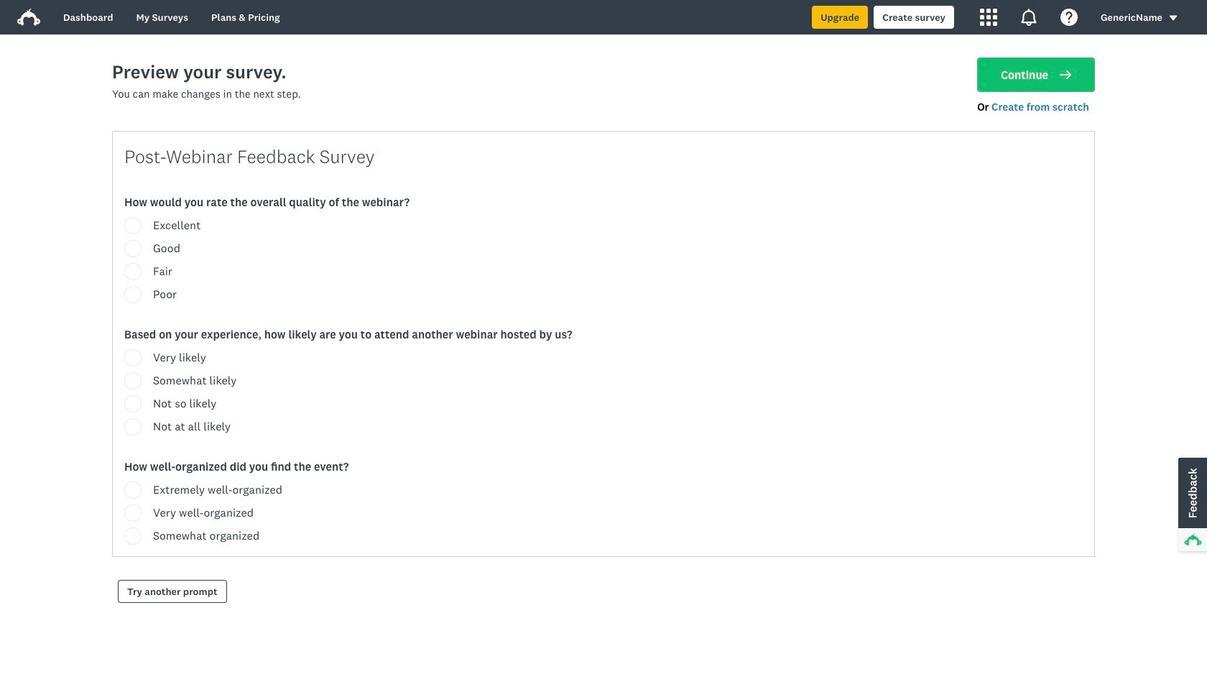 Task type: describe. For each thing, give the bounding box(es) containing it.
help icon image
[[1061, 9, 1078, 26]]

2 brand logo image from the top
[[17, 9, 40, 26]]



Task type: vqa. For each thing, say whether or not it's contained in the screenshot.
Notification center icon
yes



Task type: locate. For each thing, give the bounding box(es) containing it.
dropdown arrow icon image
[[1169, 13, 1179, 23], [1170, 16, 1178, 21]]

brand logo image
[[17, 6, 40, 29], [17, 9, 40, 26]]

1 brand logo image from the top
[[17, 6, 40, 29]]

notification center icon image
[[1021, 9, 1038, 26]]

products icon image
[[980, 9, 998, 26], [980, 9, 998, 26]]



